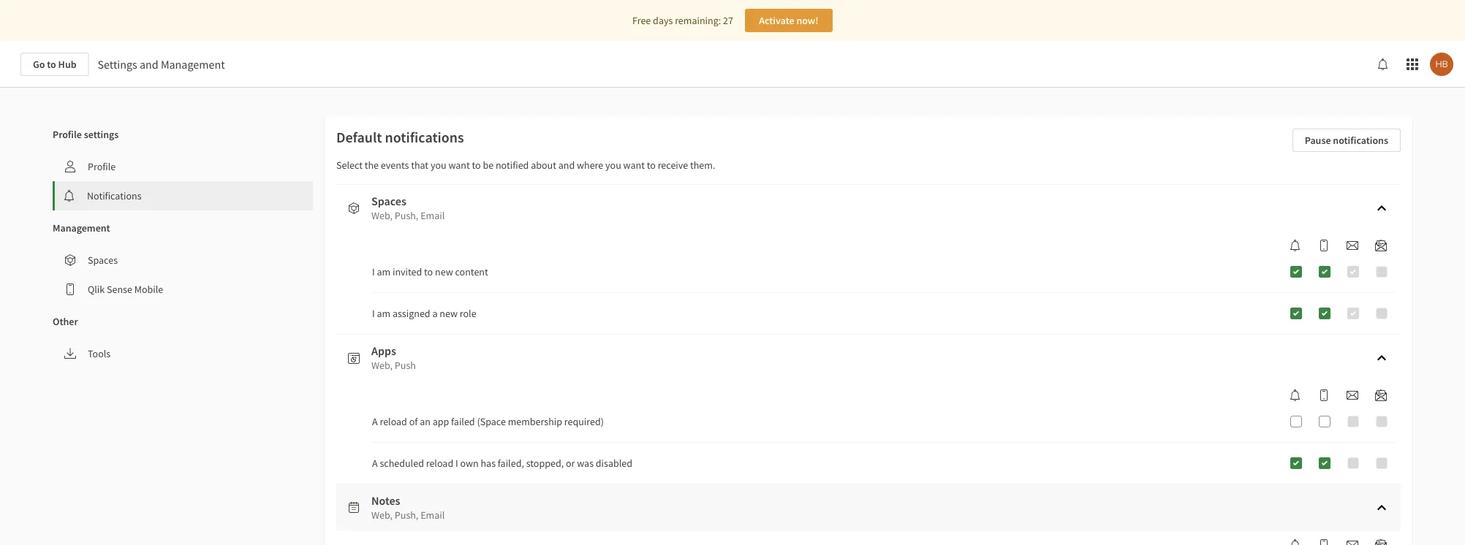 Task type: vqa. For each thing, say whether or not it's contained in the screenshot.
Custom notifications
no



Task type: describe. For each thing, give the bounding box(es) containing it.
app
[[433, 415, 449, 428]]

stopped,
[[526, 457, 564, 470]]

email for spaces
[[421, 209, 445, 222]]

other
[[53, 315, 78, 328]]

notifications when using qlik sense in a browser image
[[1290, 540, 1302, 545]]

notifications bundled in a daily email digest image for a scheduled reload i own has failed, stopped, or was disabled
[[1375, 390, 1387, 401]]

membership
[[508, 415, 562, 428]]

about
[[531, 159, 556, 172]]

27
[[723, 14, 733, 27]]

notifications when using qlik sense in a browser element for a scheduled reload i own has failed, stopped, or was disabled
[[1284, 390, 1307, 401]]

notes
[[371, 494, 400, 508]]

am for invited
[[377, 265, 391, 279]]

to right invited
[[424, 265, 433, 279]]

notifications when using qlik sense in a browser element for i am assigned a new role
[[1284, 240, 1307, 252]]

push
[[395, 359, 416, 372]]

push notifications in qlik sense mobile image for a scheduled reload i own has failed, stopped, or was disabled
[[1318, 390, 1330, 401]]

spaces web, push, email
[[371, 194, 445, 222]]

notes web, push, email
[[371, 494, 445, 522]]

go
[[33, 58, 45, 71]]

profile link
[[53, 152, 313, 181]]

notifications when using qlik sense in a browser image for i am assigned a new role
[[1290, 240, 1302, 252]]

2 want from the left
[[623, 159, 645, 172]]

1 vertical spatial management
[[53, 222, 110, 235]]

default notifications
[[336, 128, 464, 147]]

hub
[[58, 58, 76, 71]]

1 horizontal spatial management
[[161, 57, 225, 72]]

settings
[[84, 128, 119, 141]]

role
[[460, 307, 476, 320]]

notifications bundled in a daily email digest image
[[1375, 540, 1387, 545]]

new for content
[[435, 265, 453, 279]]

of
[[409, 415, 418, 428]]

notifications sent to your email image for a scheduled reload i own has failed, stopped, or was disabled the push notifications in qlik sense mobile element
[[1347, 390, 1359, 401]]

an
[[420, 415, 431, 428]]

qlik sense mobile link
[[53, 275, 313, 304]]

push, for notes
[[395, 509, 419, 522]]

content
[[455, 265, 488, 279]]

push notifications in qlik sense mobile image for i am assigned a new role
[[1318, 240, 1330, 252]]

0 vertical spatial and
[[140, 57, 158, 72]]

i for i am assigned a new role
[[372, 307, 375, 320]]

qlik sense mobile
[[88, 283, 163, 296]]

apps
[[371, 344, 396, 358]]

notified
[[496, 159, 529, 172]]

invited
[[393, 265, 422, 279]]

notifications sent to your email element for i am assigned a new role
[[1341, 240, 1364, 252]]

0 vertical spatial reload
[[380, 415, 407, 428]]

was
[[577, 457, 594, 470]]

go to hub
[[33, 58, 76, 71]]

to left be
[[472, 159, 481, 172]]

web, for spaces
[[371, 209, 393, 222]]

push notifications in qlik sense mobile element for i am assigned a new role
[[1313, 240, 1336, 252]]

or
[[566, 457, 575, 470]]

new for role
[[440, 307, 458, 320]]

activate now! link
[[745, 9, 833, 32]]

select
[[336, 159, 363, 172]]

howard brown image
[[1430, 53, 1454, 76]]

1 you from the left
[[431, 159, 446, 172]]

email for notes
[[421, 509, 445, 522]]

failed,
[[498, 457, 524, 470]]

3 notifications when using qlik sense in a browser element from the top
[[1284, 540, 1307, 545]]

a scheduled reload i own has failed, stopped, or was disabled
[[372, 457, 632, 470]]

3 notifications sent to your email element from the top
[[1341, 540, 1364, 545]]

to right go
[[47, 58, 56, 71]]

notifications bundled in a daily email digest element for a scheduled reload i own has failed, stopped, or was disabled
[[1370, 390, 1393, 401]]

that
[[411, 159, 429, 172]]

settings
[[98, 57, 137, 72]]

them.
[[690, 159, 715, 172]]

notifications when using qlik sense in a browser image for a scheduled reload i own has failed, stopped, or was disabled
[[1290, 390, 1302, 401]]

activate now!
[[759, 14, 819, 27]]

assigned
[[393, 307, 430, 320]]



Task type: locate. For each thing, give the bounding box(es) containing it.
1 vertical spatial reload
[[426, 457, 453, 470]]

2 vertical spatial push notifications in qlik sense mobile element
[[1313, 540, 1336, 545]]

go to hub link
[[20, 53, 89, 76]]

push, inside notes web, push, email
[[395, 509, 419, 522]]

2 vertical spatial push notifications in qlik sense mobile image
[[1318, 540, 1330, 545]]

0 horizontal spatial management
[[53, 222, 110, 235]]

new
[[435, 265, 453, 279], [440, 307, 458, 320]]

1 notifications bundled in a daily email digest element from the top
[[1370, 240, 1393, 252]]

(space
[[477, 415, 506, 428]]

1 vertical spatial notifications bundled in a daily email digest element
[[1370, 390, 1393, 401]]

notifications for pause notifications
[[1333, 134, 1389, 147]]

reload left of
[[380, 415, 407, 428]]

push notifications in qlik sense mobile element for a scheduled reload i own has failed, stopped, or was disabled
[[1313, 390, 1336, 401]]

0 vertical spatial a
[[372, 415, 378, 428]]

a
[[372, 415, 378, 428], [372, 457, 378, 470]]

profile for profile settings
[[53, 128, 82, 141]]

3 push notifications in qlik sense mobile element from the top
[[1313, 540, 1336, 545]]

notifications up that
[[385, 128, 464, 147]]

qlik
[[88, 283, 105, 296]]

1 vertical spatial notifications when using qlik sense in a browser element
[[1284, 390, 1307, 401]]

spaces down events
[[371, 194, 406, 208]]

1 vertical spatial notifications sent to your email image
[[1347, 540, 1359, 545]]

2 notifications sent to your email element from the top
[[1341, 390, 1364, 401]]

1 vertical spatial new
[[440, 307, 458, 320]]

0 vertical spatial notifications when using qlik sense in a browser element
[[1284, 240, 1307, 252]]

i
[[372, 265, 375, 279], [372, 307, 375, 320], [456, 457, 458, 470]]

email inside spaces web, push, email
[[421, 209, 445, 222]]

push notifications in qlik sense mobile image
[[1318, 240, 1330, 252], [1318, 390, 1330, 401], [1318, 540, 1330, 545]]

where
[[577, 159, 603, 172]]

0 vertical spatial push,
[[395, 209, 419, 222]]

0 vertical spatial new
[[435, 265, 453, 279]]

notifications link
[[55, 181, 313, 211]]

0 vertical spatial notifications sent to your email image
[[1347, 390, 1359, 401]]

pause
[[1305, 134, 1331, 147]]

1 horizontal spatial reload
[[426, 457, 453, 470]]

2 vertical spatial notifications when using qlik sense in a browser element
[[1284, 540, 1307, 545]]

3 web, from the top
[[371, 509, 393, 522]]

spaces for spaces web, push, email
[[371, 194, 406, 208]]

1 horizontal spatial notifications
[[1333, 134, 1389, 147]]

0 vertical spatial profile
[[53, 128, 82, 141]]

profile left settings
[[53, 128, 82, 141]]

2 vertical spatial i
[[456, 457, 458, 470]]

days
[[653, 14, 673, 27]]

profile
[[53, 128, 82, 141], [88, 160, 116, 173]]

new right the "a"
[[440, 307, 458, 320]]

1 vertical spatial web,
[[371, 359, 393, 372]]

push, inside spaces web, push, email
[[395, 209, 419, 222]]

1 web, from the top
[[371, 209, 393, 222]]

you
[[431, 159, 446, 172], [605, 159, 621, 172]]

i am assigned a new role
[[372, 307, 476, 320]]

1 notifications sent to your email image from the top
[[1347, 390, 1359, 401]]

sense
[[107, 283, 132, 296]]

1 am from the top
[[377, 265, 391, 279]]

notifications sent to your email image
[[1347, 240, 1359, 252]]

has
[[481, 457, 496, 470]]

email down scheduled
[[421, 509, 445, 522]]

i for i am invited to new content
[[372, 265, 375, 279]]

2 am from the top
[[377, 307, 391, 320]]

failed
[[451, 415, 475, 428]]

0 vertical spatial push notifications in qlik sense mobile element
[[1313, 240, 1336, 252]]

notifications sent to your email image
[[1347, 390, 1359, 401], [1347, 540, 1359, 545]]

mobile
[[134, 283, 163, 296]]

2 vertical spatial notifications bundled in a daily email digest element
[[1370, 540, 1393, 545]]

am
[[377, 265, 391, 279], [377, 307, 391, 320]]

1 vertical spatial i
[[372, 307, 375, 320]]

apps web, push
[[371, 344, 416, 372]]

notifications bundled in a daily email digest element
[[1370, 240, 1393, 252], [1370, 390, 1393, 401], [1370, 540, 1393, 545]]

web, down 'apps'
[[371, 359, 393, 372]]

spaces inside spaces web, push, email
[[371, 194, 406, 208]]

receive
[[658, 159, 688, 172]]

1 vertical spatial push,
[[395, 509, 419, 522]]

email inside notes web, push, email
[[421, 509, 445, 522]]

notifications sent to your email element for a scheduled reload i own has failed, stopped, or was disabled
[[1341, 390, 1364, 401]]

push notifications in qlik sense mobile element
[[1313, 240, 1336, 252], [1313, 390, 1336, 401], [1313, 540, 1336, 545]]

0 vertical spatial management
[[161, 57, 225, 72]]

events
[[381, 159, 409, 172]]

1 push notifications in qlik sense mobile image from the top
[[1318, 240, 1330, 252]]

3 push notifications in qlik sense mobile image from the top
[[1318, 540, 1330, 545]]

and right about
[[558, 159, 575, 172]]

web, down the
[[371, 209, 393, 222]]

and right settings
[[140, 57, 158, 72]]

default
[[336, 128, 382, 147]]

free
[[633, 14, 651, 27]]

notifications when using qlik sense in a browser element
[[1284, 240, 1307, 252], [1284, 390, 1307, 401], [1284, 540, 1307, 545]]

the
[[365, 159, 379, 172]]

web, inside apps web, push
[[371, 359, 393, 372]]

want left receive
[[623, 159, 645, 172]]

notifications
[[385, 128, 464, 147], [1333, 134, 1389, 147]]

to
[[47, 58, 56, 71], [472, 159, 481, 172], [647, 159, 656, 172], [424, 265, 433, 279]]

pause notifications button
[[1293, 129, 1401, 152]]

free days remaining: 27
[[633, 14, 733, 27]]

spaces link
[[53, 246, 313, 275]]

want
[[449, 159, 470, 172], [623, 159, 645, 172]]

2 notifications when using qlik sense in a browser image from the top
[[1290, 390, 1302, 401]]

i left the "own"
[[456, 457, 458, 470]]

to left receive
[[647, 159, 656, 172]]

notifications for default notifications
[[385, 128, 464, 147]]

0 horizontal spatial and
[[140, 57, 158, 72]]

1 notifications when using qlik sense in a browser image from the top
[[1290, 240, 1302, 252]]

1 push notifications in qlik sense mobile element from the top
[[1313, 240, 1336, 252]]

spaces up qlik
[[88, 254, 118, 267]]

a reload of an app failed (space membership required)
[[372, 415, 604, 428]]

a left scheduled
[[372, 457, 378, 470]]

profile up the notifications
[[88, 160, 116, 173]]

1 vertical spatial push notifications in qlik sense mobile element
[[1313, 390, 1336, 401]]

am left the assigned
[[377, 307, 391, 320]]

reload
[[380, 415, 407, 428], [426, 457, 453, 470]]

0 horizontal spatial you
[[431, 159, 446, 172]]

push, for spaces
[[395, 209, 419, 222]]

1 vertical spatial notifications sent to your email element
[[1341, 390, 1364, 401]]

a for a scheduled reload i own has failed, stopped, or was disabled
[[372, 457, 378, 470]]

notifications right pause
[[1333, 134, 1389, 147]]

email
[[421, 209, 445, 222], [421, 509, 445, 522]]

push, down events
[[395, 209, 419, 222]]

required)
[[564, 415, 604, 428]]

2 notifications sent to your email image from the top
[[1347, 540, 1359, 545]]

1 horizontal spatial and
[[558, 159, 575, 172]]

remaining:
[[675, 14, 721, 27]]

1 vertical spatial email
[[421, 509, 445, 522]]

tools link
[[53, 339, 313, 369]]

1 notifications bundled in a daily email digest image from the top
[[1375, 240, 1387, 252]]

disabled
[[596, 457, 632, 470]]

1 vertical spatial and
[[558, 159, 575, 172]]

3 notifications bundled in a daily email digest element from the top
[[1370, 540, 1393, 545]]

0 horizontal spatial profile
[[53, 128, 82, 141]]

and
[[140, 57, 158, 72], [558, 159, 575, 172]]

0 vertical spatial web,
[[371, 209, 393, 222]]

0 vertical spatial spaces
[[371, 194, 406, 208]]

am for assigned
[[377, 307, 391, 320]]

a
[[432, 307, 438, 320]]

profile settings
[[53, 128, 119, 141]]

0 horizontal spatial reload
[[380, 415, 407, 428]]

push, down notes on the left of page
[[395, 509, 419, 522]]

0 vertical spatial am
[[377, 265, 391, 279]]

1 horizontal spatial want
[[623, 159, 645, 172]]

notifications
[[87, 189, 142, 203]]

be
[[483, 159, 494, 172]]

notifications inside button
[[1333, 134, 1389, 147]]

settings and management
[[98, 57, 225, 72]]

you right that
[[431, 159, 446, 172]]

0 vertical spatial notifications sent to your email element
[[1341, 240, 1364, 252]]

2 push, from the top
[[395, 509, 419, 522]]

web, inside spaces web, push, email
[[371, 209, 393, 222]]

2 email from the top
[[421, 509, 445, 522]]

i am invited to new content
[[372, 265, 488, 279]]

1 vertical spatial notifications bundled in a daily email digest image
[[1375, 390, 1387, 401]]

notifications sent to your email element
[[1341, 240, 1364, 252], [1341, 390, 1364, 401], [1341, 540, 1364, 545]]

select the events that you want to be notified about and where you want to receive them.
[[336, 159, 715, 172]]

push,
[[395, 209, 419, 222], [395, 509, 419, 522]]

i left the assigned
[[372, 307, 375, 320]]

1 vertical spatial a
[[372, 457, 378, 470]]

own
[[460, 457, 479, 470]]

0 vertical spatial notifications when using qlik sense in a browser image
[[1290, 240, 1302, 252]]

0 vertical spatial notifications bundled in a daily email digest element
[[1370, 240, 1393, 252]]

1 vertical spatial notifications when using qlik sense in a browser image
[[1290, 390, 1302, 401]]

profile for profile
[[88, 160, 116, 173]]

1 horizontal spatial you
[[605, 159, 621, 172]]

new left content
[[435, 265, 453, 279]]

1 notifications when using qlik sense in a browser element from the top
[[1284, 240, 1307, 252]]

0 vertical spatial push notifications in qlik sense mobile image
[[1318, 240, 1330, 252]]

2 vertical spatial web,
[[371, 509, 393, 522]]

0 horizontal spatial want
[[449, 159, 470, 172]]

want left be
[[449, 159, 470, 172]]

notifications sent to your email image for third the push notifications in qlik sense mobile element
[[1347, 540, 1359, 545]]

2 vertical spatial notifications sent to your email element
[[1341, 540, 1364, 545]]

1 vertical spatial spaces
[[88, 254, 118, 267]]

2 you from the left
[[605, 159, 621, 172]]

you right where
[[605, 159, 621, 172]]

spaces for spaces
[[88, 254, 118, 267]]

i left invited
[[372, 265, 375, 279]]

1 push, from the top
[[395, 209, 419, 222]]

scheduled
[[380, 457, 424, 470]]

2 web, from the top
[[371, 359, 393, 372]]

spaces
[[371, 194, 406, 208], [88, 254, 118, 267]]

reload left the "own"
[[426, 457, 453, 470]]

notifications bundled in a daily email digest element for i am assigned a new role
[[1370, 240, 1393, 252]]

1 vertical spatial am
[[377, 307, 391, 320]]

a left of
[[372, 415, 378, 428]]

0 horizontal spatial spaces
[[88, 254, 118, 267]]

management
[[161, 57, 225, 72], [53, 222, 110, 235]]

email down that
[[421, 209, 445, 222]]

0 vertical spatial email
[[421, 209, 445, 222]]

1 horizontal spatial spaces
[[371, 194, 406, 208]]

2 push notifications in qlik sense mobile element from the top
[[1313, 390, 1336, 401]]

2 notifications bundled in a daily email digest element from the top
[[1370, 390, 1393, 401]]

web, for notes
[[371, 509, 393, 522]]

1 horizontal spatial profile
[[88, 160, 116, 173]]

0 vertical spatial i
[[372, 265, 375, 279]]

1 a from the top
[[372, 415, 378, 428]]

web, inside notes web, push, email
[[371, 509, 393, 522]]

1 vertical spatial profile
[[88, 160, 116, 173]]

web,
[[371, 209, 393, 222], [371, 359, 393, 372], [371, 509, 393, 522]]

1 want from the left
[[449, 159, 470, 172]]

2 notifications bundled in a daily email digest image from the top
[[1375, 390, 1387, 401]]

notifications when using qlik sense in a browser image
[[1290, 240, 1302, 252], [1290, 390, 1302, 401]]

2 notifications when using qlik sense in a browser element from the top
[[1284, 390, 1307, 401]]

2 push notifications in qlik sense mobile image from the top
[[1318, 390, 1330, 401]]

1 vertical spatial push notifications in qlik sense mobile image
[[1318, 390, 1330, 401]]

tools
[[88, 347, 111, 360]]

notifications bundled in a daily email digest image for i am assigned a new role
[[1375, 240, 1387, 252]]

1 email from the top
[[421, 209, 445, 222]]

1 notifications sent to your email element from the top
[[1341, 240, 1364, 252]]

notifications bundled in a daily email digest image
[[1375, 240, 1387, 252], [1375, 390, 1387, 401]]

0 vertical spatial notifications bundled in a daily email digest image
[[1375, 240, 1387, 252]]

2 a from the top
[[372, 457, 378, 470]]

am left invited
[[377, 265, 391, 279]]

a for a reload of an app failed (space membership required)
[[372, 415, 378, 428]]

web, for apps
[[371, 359, 393, 372]]

0 horizontal spatial notifications
[[385, 128, 464, 147]]

activate
[[759, 14, 795, 27]]

web, down notes on the left of page
[[371, 509, 393, 522]]

pause notifications
[[1305, 134, 1389, 147]]

now!
[[797, 14, 819, 27]]



